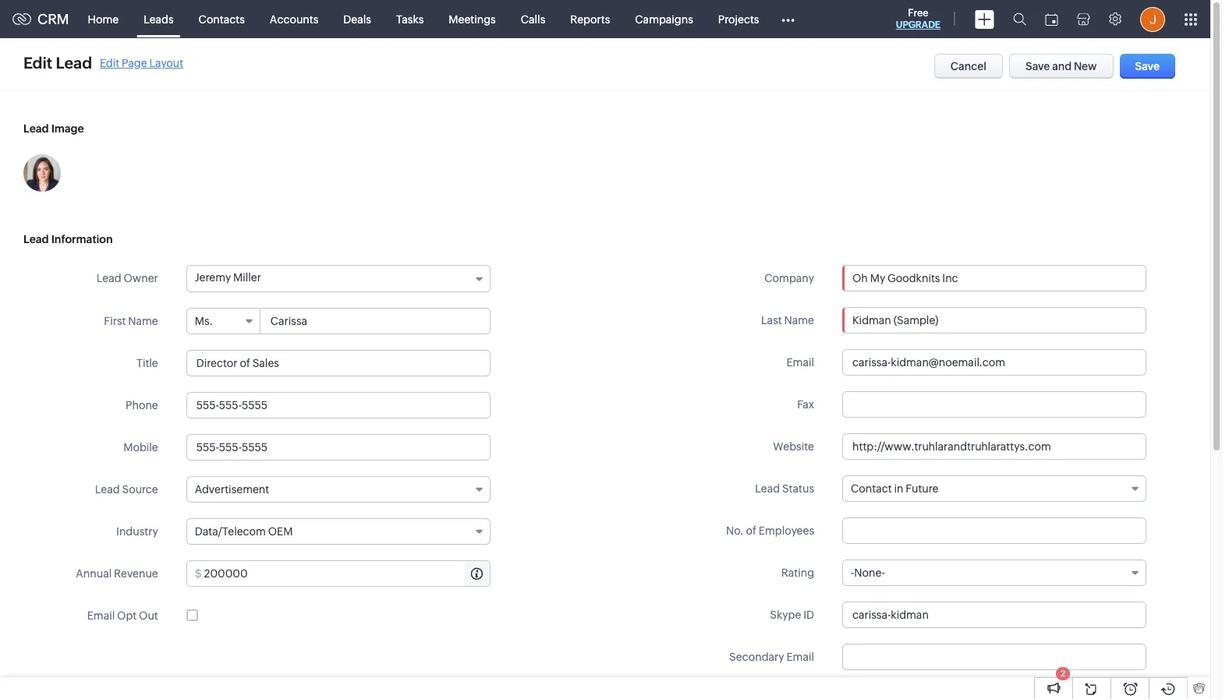 Task type: vqa. For each thing, say whether or not it's contained in the screenshot.
"Records" related to Touched
no



Task type: locate. For each thing, give the bounding box(es) containing it.
save left and
[[1026, 60, 1050, 73]]

lead source
[[95, 484, 158, 496]]

-None- field
[[842, 560, 1146, 586]]

0 horizontal spatial save
[[1026, 60, 1050, 73]]

none-
[[854, 567, 885, 579]]

projects link
[[706, 0, 772, 38]]

2
[[1061, 669, 1065, 678]]

phone
[[126, 399, 158, 412]]

oem
[[268, 526, 293, 538]]

skype id
[[770, 609, 814, 622]]

save down the profile icon
[[1135, 60, 1160, 73]]

email up fax at the right bottom of page
[[786, 356, 814, 369]]

lead down crm
[[56, 54, 92, 72]]

leads link
[[131, 0, 186, 38]]

0 horizontal spatial name
[[128, 315, 158, 328]]

lead left information
[[23, 233, 49, 246]]

edit down crm link
[[23, 54, 52, 72]]

lead left image
[[23, 122, 49, 135]]

Contact in Future field
[[842, 476, 1146, 502]]

lead
[[56, 54, 92, 72], [23, 122, 49, 135], [23, 233, 49, 246], [97, 272, 121, 285], [755, 483, 780, 495], [95, 484, 120, 496]]

edit left page
[[100, 57, 119, 69]]

image image
[[23, 154, 61, 192]]

email down skype id
[[786, 651, 814, 664]]

lead left owner
[[97, 272, 121, 285]]

lead left "source"
[[95, 484, 120, 496]]

accounts link
[[257, 0, 331, 38]]

-
[[851, 567, 854, 579]]

accounts
[[270, 13, 318, 25]]

of
[[746, 525, 756, 537]]

1 save from the left
[[1026, 60, 1050, 73]]

data/telecom oem
[[195, 526, 293, 538]]

Other Modules field
[[772, 7, 805, 32]]

meetings link
[[436, 0, 508, 38]]

lead information
[[23, 233, 113, 246]]

None text field
[[843, 266, 1146, 291], [186, 392, 490, 419], [204, 561, 490, 586], [863, 687, 1146, 700], [843, 266, 1146, 291], [186, 392, 490, 419], [204, 561, 490, 586], [863, 687, 1146, 700]]

search element
[[1004, 0, 1036, 38]]

1 horizontal spatial save
[[1135, 60, 1160, 73]]

0 vertical spatial email
[[786, 356, 814, 369]]

save and new button
[[1009, 54, 1113, 79]]

search image
[[1013, 12, 1026, 26]]

campaigns
[[635, 13, 693, 25]]

lead for lead information
[[23, 233, 49, 246]]

None field
[[843, 266, 1146, 291]]

calls link
[[508, 0, 558, 38]]

rating
[[781, 567, 814, 579]]

last
[[761, 314, 782, 327]]

secondary email
[[729, 651, 814, 664]]

lead image
[[23, 122, 84, 135]]

1 vertical spatial email
[[87, 610, 115, 622]]

2 save from the left
[[1135, 60, 1160, 73]]

name right first
[[128, 315, 158, 328]]

None text field
[[842, 307, 1146, 334], [261, 309, 490, 334], [842, 349, 1146, 376], [186, 350, 490, 377], [842, 391, 1146, 418], [842, 434, 1146, 460], [186, 434, 490, 461], [842, 518, 1146, 544], [842, 602, 1146, 629], [842, 644, 1146, 671], [842, 307, 1146, 334], [261, 309, 490, 334], [842, 349, 1146, 376], [186, 350, 490, 377], [842, 391, 1146, 418], [842, 434, 1146, 460], [186, 434, 490, 461], [842, 518, 1146, 544], [842, 602, 1146, 629], [842, 644, 1146, 671]]

no. of employees
[[726, 525, 814, 537]]

website
[[773, 441, 814, 453]]

in
[[894, 483, 903, 495]]

fax
[[797, 399, 814, 411]]

meetings
[[449, 13, 496, 25]]

lead for lead owner
[[97, 272, 121, 285]]

skype
[[770, 609, 801, 622]]

1 horizontal spatial edit
[[100, 57, 119, 69]]

projects
[[718, 13, 759, 25]]

no.
[[726, 525, 744, 537]]

create menu image
[[975, 10, 994, 28]]

page
[[122, 57, 147, 69]]

reports link
[[558, 0, 623, 38]]

name right last at the right
[[784, 314, 814, 327]]

edit page layout link
[[100, 57, 183, 69]]

home
[[88, 13, 119, 25]]

annual revenue
[[76, 568, 158, 580]]

1 horizontal spatial name
[[784, 314, 814, 327]]

save for save
[[1135, 60, 1160, 73]]

and
[[1052, 60, 1072, 73]]

email left opt
[[87, 610, 115, 622]]

save and new
[[1026, 60, 1097, 73]]

free upgrade
[[896, 7, 941, 30]]

calendar image
[[1045, 13, 1058, 25]]

edit
[[23, 54, 52, 72], [100, 57, 119, 69]]

lead left status
[[755, 483, 780, 495]]

edit lead edit page layout
[[23, 54, 183, 72]]

save for save and new
[[1026, 60, 1050, 73]]

name
[[784, 314, 814, 327], [128, 315, 158, 328]]

email opt out
[[87, 610, 158, 622]]

mobile
[[123, 441, 158, 454]]

save
[[1026, 60, 1050, 73], [1135, 60, 1160, 73]]

email
[[786, 356, 814, 369], [87, 610, 115, 622], [786, 651, 814, 664]]

lead for lead status
[[755, 483, 780, 495]]

crm
[[37, 11, 69, 27]]



Task type: describe. For each thing, give the bounding box(es) containing it.
jeremy miller
[[195, 271, 261, 284]]

create menu element
[[965, 0, 1004, 38]]

reports
[[570, 13, 610, 25]]

annual
[[76, 568, 112, 580]]

secondary
[[729, 651, 784, 664]]

jeremy
[[195, 271, 231, 284]]

image
[[51, 122, 84, 135]]

cancel
[[950, 60, 987, 73]]

advertisement
[[195, 484, 269, 496]]

contact
[[851, 483, 892, 495]]

save button
[[1120, 54, 1175, 79]]

home link
[[75, 0, 131, 38]]

status
[[782, 483, 814, 495]]

employees
[[759, 525, 814, 537]]

last name
[[761, 314, 814, 327]]

lead owner
[[97, 272, 158, 285]]

first
[[104, 315, 126, 328]]

layout
[[149, 57, 183, 69]]

ms.
[[195, 315, 213, 328]]

lead for lead source
[[95, 484, 120, 496]]

opt
[[117, 610, 137, 622]]

contact in future
[[851, 483, 939, 495]]

industry
[[116, 526, 158, 538]]

data/telecom
[[195, 526, 266, 538]]

tasks link
[[384, 0, 436, 38]]

future
[[906, 483, 939, 495]]

source
[[122, 484, 158, 496]]

first name
[[104, 315, 158, 328]]

2 vertical spatial email
[[786, 651, 814, 664]]

crm link
[[12, 11, 69, 27]]

lead status
[[755, 483, 814, 495]]

0 horizontal spatial edit
[[23, 54, 52, 72]]

company
[[765, 272, 814, 285]]

miller
[[233, 271, 261, 284]]

profile element
[[1131, 0, 1174, 38]]

deals
[[343, 13, 371, 25]]

id
[[803, 609, 814, 622]]

lead for lead image
[[23, 122, 49, 135]]

out
[[139, 610, 158, 622]]

deals link
[[331, 0, 384, 38]]

revenue
[[114, 568, 158, 580]]

calls
[[521, 13, 545, 25]]

Data/Telecom OEM field
[[186, 519, 490, 545]]

leads
[[144, 13, 174, 25]]

-none-
[[851, 567, 885, 579]]

cancel button
[[934, 54, 1003, 79]]

Advertisement field
[[186, 476, 490, 503]]

contacts
[[199, 13, 245, 25]]

name for first name
[[128, 315, 158, 328]]

owner
[[124, 272, 158, 285]]

upgrade
[[896, 19, 941, 30]]

$
[[195, 568, 202, 580]]

title
[[137, 357, 158, 370]]

information
[[51, 233, 113, 246]]

edit inside edit lead edit page layout
[[100, 57, 119, 69]]

contacts link
[[186, 0, 257, 38]]

Ms. field
[[187, 309, 260, 334]]

tasks
[[396, 13, 424, 25]]

new
[[1074, 60, 1097, 73]]

email for email opt out
[[87, 610, 115, 622]]

email for email
[[786, 356, 814, 369]]

free
[[908, 7, 928, 19]]

profile image
[[1140, 7, 1165, 32]]

campaigns link
[[623, 0, 706, 38]]

name for last name
[[784, 314, 814, 327]]



